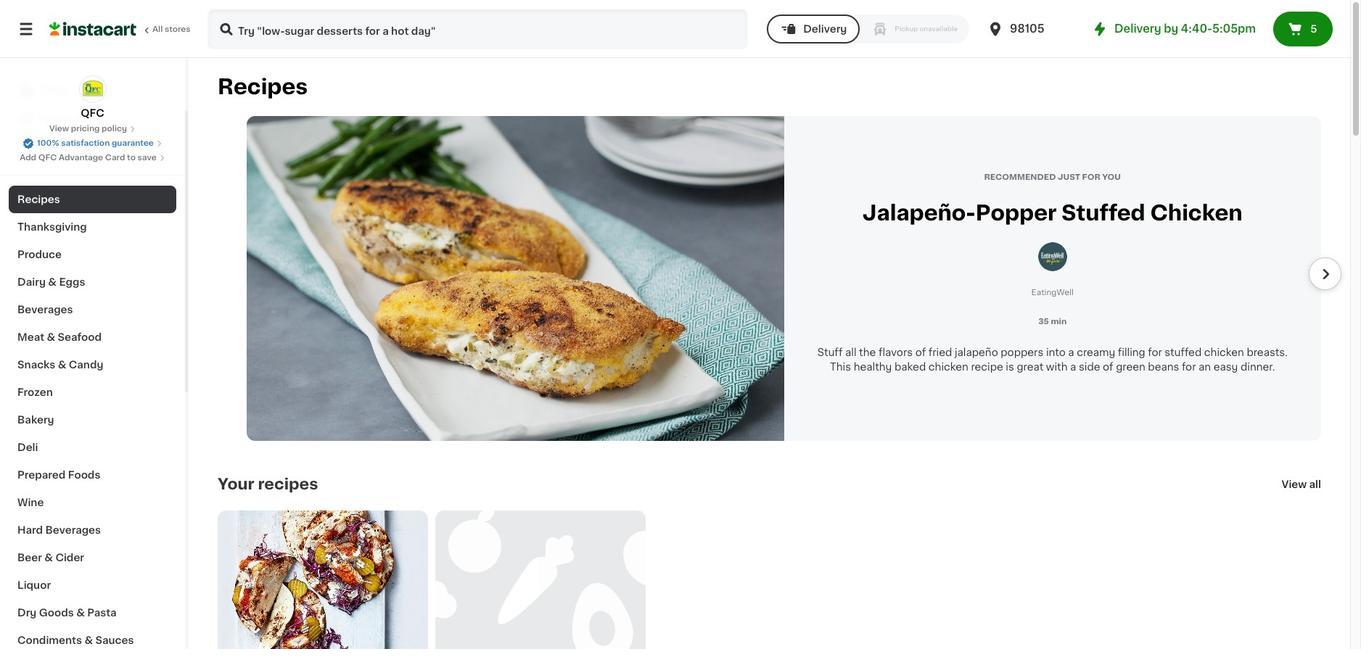 Task type: describe. For each thing, give the bounding box(es) containing it.
lists
[[41, 143, 66, 153]]

1 horizontal spatial recipes
[[218, 76, 308, 97]]

0 horizontal spatial for
[[1148, 348, 1162, 358]]

hot chicken tacos with white sauce slaw image
[[218, 511, 428, 650]]

0 horizontal spatial qfc
[[38, 154, 57, 162]]

green
[[1116, 362, 1146, 372]]

chicken
[[1151, 202, 1243, 223]]

all for stuff
[[845, 348, 857, 358]]

all
[[152, 25, 163, 33]]

98105 button
[[987, 9, 1074, 49]]

0 vertical spatial beverages
[[17, 305, 73, 315]]

beer & cider link
[[9, 544, 176, 572]]

min
[[1051, 318, 1067, 326]]

wine
[[17, 498, 44, 508]]

to
[[127, 154, 136, 162]]

Search field
[[209, 10, 747, 48]]

stuffed
[[1062, 202, 1146, 223]]

& for dairy
[[48, 277, 57, 287]]

jalapeño-
[[863, 202, 976, 223]]

delivery by 4:40-5:05pm
[[1115, 23, 1256, 34]]

98105
[[1010, 23, 1045, 34]]

save
[[138, 154, 157, 162]]

healthy
[[854, 362, 892, 372]]

eatingwell image
[[1038, 242, 1067, 271]]

deli link
[[9, 434, 176, 462]]

hard
[[17, 525, 43, 536]]

shop link
[[9, 75, 176, 105]]

dry goods & pasta
[[17, 608, 117, 618]]

wine link
[[9, 489, 176, 517]]

view all link
[[1282, 477, 1322, 492]]

your recipes
[[218, 476, 318, 492]]

recommended just for you
[[984, 174, 1121, 182]]

breasts.
[[1247, 348, 1288, 358]]

meat & seafood
[[17, 332, 102, 343]]

produce link
[[9, 241, 176, 269]]

produce
[[17, 250, 62, 260]]

again
[[73, 114, 102, 124]]

beverages link
[[9, 296, 176, 324]]

& for snacks
[[58, 360, 66, 370]]

foods
[[68, 470, 100, 480]]

view pricing policy
[[49, 125, 127, 133]]

dinner.
[[1241, 362, 1275, 372]]

1 vertical spatial a
[[1071, 362, 1077, 372]]

buy it again
[[41, 114, 102, 124]]

lists link
[[9, 134, 176, 163]]

stuff
[[818, 348, 843, 358]]

snacks & candy
[[17, 360, 103, 370]]

liquor link
[[9, 572, 176, 599]]

service type group
[[767, 15, 970, 44]]

& for beer
[[45, 553, 53, 563]]

frozen link
[[9, 379, 176, 406]]

liquor
[[17, 581, 51, 591]]

for
[[1083, 174, 1101, 182]]

0 vertical spatial a
[[1069, 348, 1075, 358]]

great
[[1017, 362, 1044, 372]]

beer
[[17, 553, 42, 563]]

saved button
[[1285, 18, 1335, 36]]

condiments & sauces link
[[9, 627, 176, 650]]

creamy
[[1077, 348, 1116, 358]]

jalapeño
[[955, 348, 998, 358]]

5:05pm
[[1213, 23, 1256, 34]]

5 button
[[1274, 12, 1333, 46]]

prepared
[[17, 470, 66, 480]]

100%
[[37, 139, 59, 147]]

an
[[1199, 362, 1211, 372]]

snacks
[[17, 360, 55, 370]]

shop
[[41, 85, 68, 95]]

jalapeño-popper stuffed chicken
[[863, 202, 1243, 223]]

into
[[1046, 348, 1066, 358]]

qfc logo image
[[79, 75, 106, 103]]

is
[[1006, 362, 1014, 372]]

item carousel region
[[218, 116, 1342, 441]]

eggs
[[59, 277, 85, 287]]

0 horizontal spatial of
[[916, 348, 926, 358]]

add qfc advantage card to save link
[[20, 152, 165, 164]]

beer & cider
[[17, 553, 84, 563]]

the
[[859, 348, 876, 358]]

recommended
[[984, 174, 1056, 182]]

instacart logo image
[[49, 20, 136, 38]]

cider
[[55, 553, 84, 563]]

pasta
[[87, 608, 117, 618]]

view for view pricing policy
[[49, 125, 69, 133]]

100% satisfaction guarantee button
[[23, 135, 162, 150]]

eatingwell
[[1032, 289, 1074, 297]]



Task type: locate. For each thing, give the bounding box(es) containing it.
0 horizontal spatial all
[[845, 348, 857, 358]]

& left the eggs
[[48, 277, 57, 287]]

meat & seafood link
[[9, 324, 176, 351]]

1 vertical spatial qfc
[[38, 154, 57, 162]]

0 horizontal spatial recipes
[[17, 194, 60, 205]]

1 horizontal spatial delivery
[[1115, 23, 1162, 34]]

for up beans
[[1148, 348, 1162, 358]]

0 vertical spatial qfc
[[81, 108, 104, 118]]

saved
[[1302, 20, 1335, 30]]

1 vertical spatial view
[[1282, 479, 1307, 490]]

chicken up easy
[[1205, 348, 1245, 358]]

condiments
[[17, 636, 82, 646]]

qfc link
[[79, 75, 106, 120]]

1 horizontal spatial qfc
[[81, 108, 104, 118]]

for
[[1148, 348, 1162, 358], [1182, 362, 1196, 372]]

buy it again link
[[9, 105, 176, 134]]

thanksgiving link
[[9, 213, 176, 241]]

& left 'pasta'
[[76, 608, 85, 618]]

easy
[[1214, 362, 1238, 372]]

0 vertical spatial for
[[1148, 348, 1162, 358]]

1 vertical spatial recipes
[[17, 194, 60, 205]]

recipes link
[[9, 186, 176, 213]]

0 horizontal spatial view
[[49, 125, 69, 133]]

delivery for delivery
[[804, 24, 847, 34]]

dairy & eggs link
[[9, 269, 176, 296]]

0 vertical spatial view
[[49, 125, 69, 133]]

stores
[[165, 25, 191, 33]]

0 vertical spatial of
[[916, 348, 926, 358]]

qfc up view pricing policy link at the left top of page
[[81, 108, 104, 118]]

None search field
[[208, 9, 748, 49]]

beverages down 'dairy & eggs'
[[17, 305, 73, 315]]

baked
[[895, 362, 926, 372]]

dry
[[17, 608, 37, 618]]

all
[[845, 348, 857, 358], [1310, 479, 1322, 490]]

poppers
[[1001, 348, 1044, 358]]

deli
[[17, 443, 38, 453]]

by
[[1164, 23, 1179, 34]]

just
[[1058, 174, 1081, 182]]

beverages up cider
[[45, 525, 101, 536]]

pricing
[[71, 125, 100, 133]]

1 vertical spatial of
[[1103, 362, 1114, 372]]

0 vertical spatial all
[[845, 348, 857, 358]]

a left 'side'
[[1071, 362, 1077, 372]]

snacks & candy link
[[9, 351, 176, 379]]

of right 'side'
[[1103, 362, 1114, 372]]

bakery
[[17, 415, 54, 425]]

delivery for delivery by 4:40-5:05pm
[[1115, 23, 1162, 34]]

meat
[[17, 332, 44, 343]]

0 vertical spatial recipes
[[218, 76, 308, 97]]

this
[[830, 362, 851, 372]]

side
[[1079, 362, 1101, 372]]

1 horizontal spatial view
[[1282, 479, 1307, 490]]

beans
[[1148, 362, 1180, 372]]

view all
[[1282, 479, 1322, 490]]

frozen
[[17, 388, 53, 398]]

chicken
[[1205, 348, 1245, 358], [929, 362, 969, 372]]

card
[[105, 154, 125, 162]]

seafood
[[58, 332, 102, 343]]

add
[[20, 154, 36, 162]]

candy
[[69, 360, 103, 370]]

recipes
[[218, 76, 308, 97], [17, 194, 60, 205]]

qfc
[[81, 108, 104, 118], [38, 154, 57, 162]]

prepared foods link
[[9, 462, 176, 489]]

of
[[916, 348, 926, 358], [1103, 362, 1114, 372]]

delivery by 4:40-5:05pm link
[[1092, 20, 1256, 38]]

delivery inside button
[[804, 24, 847, 34]]

4:40-
[[1181, 23, 1213, 34]]

view for view all
[[1282, 479, 1307, 490]]

qfc down lists
[[38, 154, 57, 162]]

chicken down fried
[[929, 362, 969, 372]]

1 horizontal spatial for
[[1182, 362, 1196, 372]]

stuff all the flavors of fried jalapeño poppers into a creamy filling for stuffed chicken breasts. this healthy baked chicken recipe is great with a side of green beans for an easy dinner.
[[818, 348, 1288, 372]]

advantage
[[59, 154, 103, 162]]

recipes inside 'link'
[[17, 194, 60, 205]]

guarantee
[[112, 139, 154, 147]]

& inside 'link'
[[58, 360, 66, 370]]

all inside stuff all the flavors of fried jalapeño poppers into a creamy filling for stuffed chicken breasts. this healthy baked chicken recipe is great with a side of green beans for an easy dinner.
[[845, 348, 857, 358]]

goods
[[39, 608, 74, 618]]

35
[[1039, 318, 1049, 326]]

buy
[[41, 114, 61, 124]]

1 vertical spatial for
[[1182, 362, 1196, 372]]

0 horizontal spatial chicken
[[929, 362, 969, 372]]

& for meat
[[47, 332, 55, 343]]

view pricing policy link
[[49, 123, 136, 135]]

you
[[1103, 174, 1121, 182]]

all for view
[[1310, 479, 1322, 490]]

1 horizontal spatial of
[[1103, 362, 1114, 372]]

stuffed
[[1165, 348, 1202, 358]]

policy
[[102, 125, 127, 133]]

delivery button
[[767, 15, 860, 44]]

it
[[64, 114, 71, 124]]

sauces
[[95, 636, 134, 646]]

your
[[218, 476, 254, 492]]

100% satisfaction guarantee
[[37, 139, 154, 147]]

1 vertical spatial chicken
[[929, 362, 969, 372]]

dairy & eggs
[[17, 277, 85, 287]]

a right into
[[1069, 348, 1075, 358]]

filling
[[1118, 348, 1146, 358]]

of up baked
[[916, 348, 926, 358]]

1 vertical spatial beverages
[[45, 525, 101, 536]]

& left sauces
[[84, 636, 93, 646]]

beverages
[[17, 305, 73, 315], [45, 525, 101, 536]]

add qfc advantage card to save
[[20, 154, 157, 162]]

recipes
[[258, 476, 318, 492]]

popper
[[976, 202, 1057, 223]]

& right beer
[[45, 553, 53, 563]]

flavors
[[879, 348, 913, 358]]

satisfaction
[[61, 139, 110, 147]]

& right meat
[[47, 332, 55, 343]]

0 vertical spatial chicken
[[1205, 348, 1245, 358]]

for down stuffed
[[1182, 362, 1196, 372]]

hard beverages
[[17, 525, 101, 536]]

1 vertical spatial all
[[1310, 479, 1322, 490]]

1 horizontal spatial all
[[1310, 479, 1322, 490]]

view
[[49, 125, 69, 133], [1282, 479, 1307, 490]]

0 horizontal spatial delivery
[[804, 24, 847, 34]]

& for condiments
[[84, 636, 93, 646]]

& left candy
[[58, 360, 66, 370]]

35 min
[[1039, 318, 1067, 326]]

1 horizontal spatial chicken
[[1205, 348, 1245, 358]]



Task type: vqa. For each thing, say whether or not it's contained in the screenshot.
the into
yes



